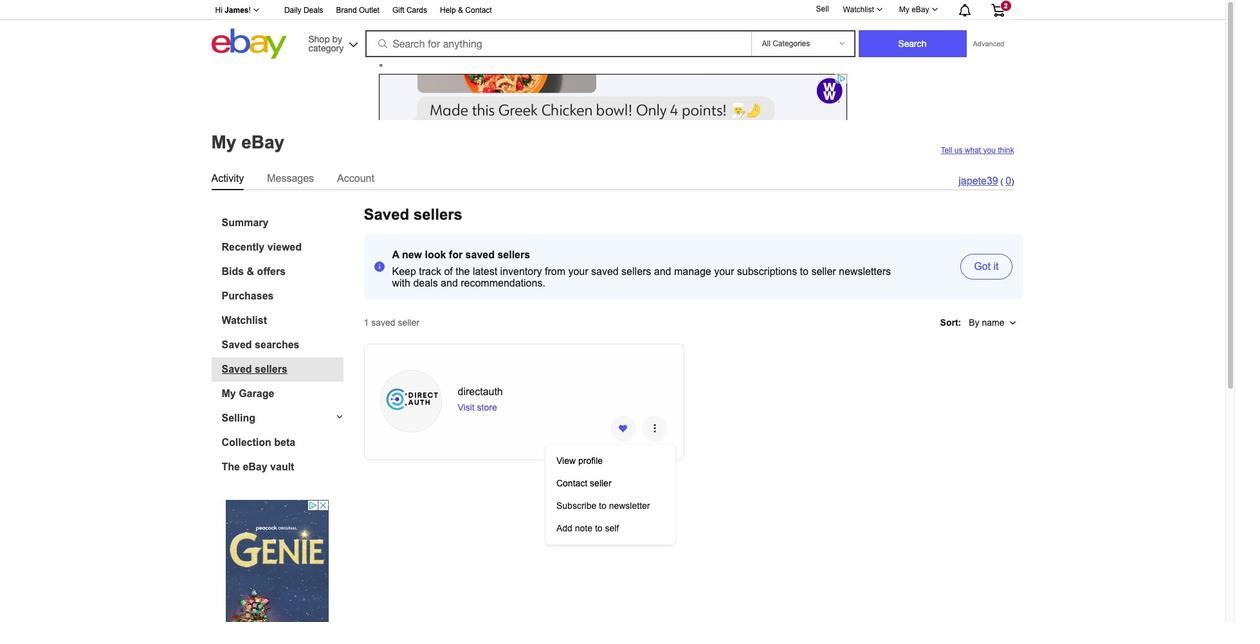 Task type: vqa. For each thing, say whether or not it's contained in the screenshot.
Advanced link
yes



Task type: locate. For each thing, give the bounding box(es) containing it.
selling
[[222, 413, 255, 424]]

category
[[309, 43, 344, 53]]

watchlist link down purchases link
[[222, 315, 343, 327]]

sellers inside the saved sellers link
[[255, 364, 287, 375]]

by
[[332, 34, 342, 44]]

name
[[982, 318, 1005, 328]]

gift cards link
[[392, 4, 427, 18]]

saved left searches
[[222, 339, 252, 350]]

my inside my ebay 'link'
[[899, 5, 910, 14]]

my ebay link
[[892, 2, 944, 17]]

1 vertical spatial saved sellers
[[222, 364, 287, 375]]

note
[[575, 523, 593, 534]]

0 horizontal spatial saved sellers
[[222, 364, 287, 375]]

and down of
[[441, 278, 458, 289]]

2 link
[[983, 0, 1012, 18]]

subscriptions
[[737, 266, 797, 277]]

watchlist link right sell
[[836, 2, 888, 17]]

sellers down searches
[[255, 364, 287, 375]]

0 vertical spatial contact
[[465, 6, 492, 15]]

1 vertical spatial contact
[[557, 478, 588, 489]]

0 vertical spatial saved
[[466, 249, 495, 260]]

subscribe to newsletter
[[557, 501, 650, 511]]

to left self at the bottom of page
[[595, 523, 603, 534]]

view profile
[[557, 456, 603, 466]]

saved up a
[[364, 206, 409, 223]]

1 vertical spatial ebay
[[241, 132, 284, 152]]

2 vertical spatial saved
[[222, 364, 252, 375]]

the ebay vault
[[222, 462, 294, 473]]

1 horizontal spatial watchlist
[[843, 5, 874, 14]]

sellers up look
[[414, 206, 463, 223]]

offers
[[257, 266, 286, 277]]

2 vertical spatial ebay
[[243, 462, 267, 473]]

1 vertical spatial &
[[247, 266, 254, 277]]

saved sellers up new
[[364, 206, 463, 223]]

deals
[[413, 278, 438, 289]]

!
[[249, 6, 251, 15]]

ebay
[[912, 5, 929, 14], [241, 132, 284, 152], [243, 462, 267, 473]]

0 vertical spatial to
[[800, 266, 809, 277]]

0 vertical spatial my ebay
[[899, 5, 929, 14]]

0 vertical spatial &
[[458, 6, 463, 15]]

0 vertical spatial saved sellers
[[364, 206, 463, 223]]

add note to self
[[557, 523, 619, 534]]

visit store link
[[456, 401, 499, 414]]

ebay for my ebay 'link'
[[912, 5, 929, 14]]

seller down with
[[398, 318, 419, 328]]

1 saved seller
[[364, 318, 419, 328]]

contact right help
[[465, 6, 492, 15]]

messages link
[[267, 170, 314, 187]]

0 vertical spatial my
[[899, 5, 910, 14]]

seller up "subscribe to newsletter" button on the bottom
[[590, 478, 612, 489]]

menu
[[546, 445, 675, 545]]

1 vertical spatial my ebay
[[211, 132, 284, 152]]

saved searches
[[222, 339, 299, 350]]

saved inside "link"
[[222, 339, 252, 350]]

1 vertical spatial watchlist
[[222, 315, 267, 326]]

0 horizontal spatial seller
[[398, 318, 419, 328]]

1 horizontal spatial &
[[458, 6, 463, 15]]

1 horizontal spatial contact
[[557, 478, 588, 489]]

1 vertical spatial seller
[[398, 318, 419, 328]]

track
[[419, 266, 441, 277]]

recently viewed link
[[222, 242, 343, 253]]

by name
[[969, 318, 1005, 328]]

saved up latest
[[466, 249, 495, 260]]

0 vertical spatial watchlist
[[843, 5, 874, 14]]

0 vertical spatial seller
[[812, 266, 836, 277]]

menu containing view profile
[[546, 445, 675, 545]]

watchlist down purchases
[[222, 315, 267, 326]]

of
[[444, 266, 453, 277]]

watchlist right sell
[[843, 5, 874, 14]]

to
[[800, 266, 809, 277], [599, 501, 607, 511], [595, 523, 603, 534]]

0 vertical spatial advertisement region
[[379, 62, 847, 120]]

a new look for saved sellers keep track of the latest inventory from your saved sellers and manage your subscriptions to seller newsletters with deals and recommendations.
[[392, 249, 891, 289]]

help & contact
[[440, 6, 492, 15]]

saved up my garage
[[222, 364, 252, 375]]

menu inside my ebay main content
[[546, 445, 675, 545]]

region
[[364, 234, 1023, 300]]

1 horizontal spatial your
[[714, 266, 734, 277]]

daily deals
[[284, 6, 323, 15]]

2
[[1004, 2, 1008, 10]]

saved right 1
[[371, 318, 395, 328]]

& right help
[[458, 6, 463, 15]]

to up self at the bottom of page
[[599, 501, 607, 511]]

seller left newsletters on the right top of the page
[[812, 266, 836, 277]]

got it
[[974, 261, 999, 272]]

0 horizontal spatial contact
[[465, 6, 492, 15]]

0 vertical spatial ebay
[[912, 5, 929, 14]]

2 vertical spatial to
[[595, 523, 603, 534]]

a
[[392, 249, 399, 260]]

(
[[1001, 177, 1003, 186]]

& inside my ebay main content
[[247, 266, 254, 277]]

the ebay vault link
[[222, 462, 343, 473]]

2 vertical spatial saved
[[371, 318, 395, 328]]

1 vertical spatial saved
[[222, 339, 252, 350]]

tell
[[941, 146, 953, 155]]

by name button
[[965, 310, 1019, 336]]

watchlist inside my ebay main content
[[222, 315, 267, 326]]

self
[[605, 523, 619, 534]]

1 vertical spatial to
[[599, 501, 607, 511]]

1 vertical spatial watchlist link
[[222, 315, 343, 327]]

contact seller
[[557, 478, 612, 489]]

seller inside a new look for saved sellers keep track of the latest inventory from your saved sellers and manage your subscriptions to seller newsletters with deals and recommendations.
[[812, 266, 836, 277]]

manage
[[674, 266, 711, 277]]

& right bids at left
[[247, 266, 254, 277]]

contact up subscribe
[[557, 478, 588, 489]]

0 horizontal spatial your
[[568, 266, 588, 277]]

from
[[545, 266, 566, 277]]

Search for anything text field
[[367, 32, 749, 56]]

my for my garage link
[[222, 388, 236, 399]]

your right from
[[568, 266, 588, 277]]

2 horizontal spatial seller
[[812, 266, 836, 277]]

contact inside my ebay main content
[[557, 478, 588, 489]]

2 vertical spatial my
[[222, 388, 236, 399]]

1 vertical spatial saved
[[591, 266, 619, 277]]

region inside my ebay main content
[[364, 234, 1023, 300]]

watchlist inside account navigation
[[843, 5, 874, 14]]

& inside account navigation
[[458, 6, 463, 15]]

saved sellers
[[364, 206, 463, 223], [222, 364, 287, 375]]

0 horizontal spatial watchlist
[[222, 315, 267, 326]]

1 vertical spatial and
[[441, 278, 458, 289]]

your
[[568, 266, 588, 277], [714, 266, 734, 277]]

1 horizontal spatial my ebay
[[899, 5, 929, 14]]

directauth link
[[456, 386, 653, 402]]

0 horizontal spatial &
[[247, 266, 254, 277]]

0 link
[[1006, 175, 1012, 186]]

saved sellers link
[[222, 364, 343, 375]]

your right the "manage"
[[714, 266, 734, 277]]

beta
[[274, 437, 295, 448]]

sell link
[[810, 5, 835, 14]]

ebay inside my ebay 'link'
[[912, 5, 929, 14]]

to inside a new look for saved sellers keep track of the latest inventory from your saved sellers and manage your subscriptions to seller newsletters with deals and recommendations.
[[800, 266, 809, 277]]

profile
[[578, 456, 603, 466]]

my ebay inside main content
[[211, 132, 284, 152]]

messages
[[267, 173, 314, 184]]

deals
[[304, 6, 323, 15]]

the
[[222, 462, 240, 473]]

region containing a new look for saved sellers
[[364, 234, 1023, 300]]

saved for the saved sellers link
[[222, 364, 252, 375]]

advertisement region
[[379, 62, 847, 120], [226, 500, 329, 623]]

directauth
[[458, 386, 503, 397]]

0 horizontal spatial my ebay
[[211, 132, 284, 152]]

newsletter
[[609, 501, 650, 511]]

my ebay
[[899, 5, 929, 14], [211, 132, 284, 152]]

and left the "manage"
[[654, 266, 671, 277]]

view
[[557, 456, 576, 466]]

selling button
[[211, 413, 343, 424]]

to right the subscriptions
[[800, 266, 809, 277]]

contact
[[465, 6, 492, 15], [557, 478, 588, 489]]

saved sellers up "garage"
[[222, 364, 287, 375]]

summary
[[222, 217, 269, 228]]

1 horizontal spatial watchlist link
[[836, 2, 888, 17]]

searches
[[255, 339, 299, 350]]

recently viewed
[[222, 242, 302, 253]]

account navigation
[[208, 0, 1014, 20]]

saved right from
[[591, 266, 619, 277]]

activity
[[211, 173, 244, 184]]

0 horizontal spatial advertisement region
[[226, 500, 329, 623]]

0 vertical spatial watchlist link
[[836, 2, 888, 17]]

None submit
[[859, 30, 967, 57]]

brand
[[336, 6, 357, 15]]

0 vertical spatial and
[[654, 266, 671, 277]]

2 vertical spatial seller
[[590, 478, 612, 489]]

my
[[899, 5, 910, 14], [211, 132, 236, 152], [222, 388, 236, 399]]

my inside my garage link
[[222, 388, 236, 399]]



Task type: describe. For each thing, give the bounding box(es) containing it.
vault
[[270, 462, 294, 473]]

bids
[[222, 266, 244, 277]]

1 horizontal spatial saved
[[466, 249, 495, 260]]

bids & offers link
[[222, 266, 343, 278]]

shop by category banner
[[208, 0, 1014, 62]]

shop
[[309, 34, 330, 44]]

got it button
[[961, 254, 1012, 280]]

store
[[477, 402, 497, 413]]

it
[[994, 261, 999, 272]]

& for help
[[458, 6, 463, 15]]

view profile link
[[557, 456, 603, 466]]

daily
[[284, 6, 301, 15]]

my for my ebay 'link'
[[899, 5, 910, 14]]

ebay for the ebay vault link
[[243, 462, 267, 473]]

help & contact link
[[440, 4, 492, 18]]

subscribe
[[557, 501, 597, 511]]

0
[[1006, 175, 1012, 186]]

bids & offers
[[222, 266, 286, 277]]

brand outlet
[[336, 6, 380, 15]]

us
[[955, 146, 963, 155]]

1 horizontal spatial saved sellers
[[364, 206, 463, 223]]

2 horizontal spatial saved
[[591, 266, 619, 277]]

recommendations.
[[461, 278, 546, 289]]

sellers up inventory
[[498, 249, 530, 260]]

purchases link
[[222, 290, 343, 302]]

1 vertical spatial my
[[211, 132, 236, 152]]

none submit inside shop by category banner
[[859, 30, 967, 57]]

what
[[965, 146, 981, 155]]

subscribe to newsletter button
[[557, 501, 650, 511]]

for
[[449, 249, 463, 260]]

1 horizontal spatial advertisement region
[[379, 62, 847, 120]]

collection beta link
[[222, 437, 343, 449]]

sort:
[[940, 318, 961, 328]]

)
[[1012, 177, 1014, 186]]

hi
[[215, 6, 223, 15]]

newsletters
[[839, 266, 891, 277]]

0 horizontal spatial saved
[[371, 318, 395, 328]]

look
[[425, 249, 446, 260]]

inventory
[[500, 266, 542, 277]]

you
[[983, 146, 996, 155]]

saved searches link
[[222, 339, 343, 351]]

1
[[364, 318, 369, 328]]

new
[[402, 249, 422, 260]]

collection beta
[[222, 437, 295, 448]]

japete39
[[959, 175, 998, 186]]

0 horizontal spatial watchlist link
[[222, 315, 343, 327]]

my garage
[[222, 388, 274, 399]]

keep
[[392, 266, 416, 277]]

gift
[[392, 6, 404, 15]]

tell us what you think
[[941, 146, 1014, 155]]

brand outlet link
[[336, 4, 380, 18]]

1 your from the left
[[568, 266, 588, 277]]

contact inside account navigation
[[465, 6, 492, 15]]

tell us what you think link
[[941, 146, 1014, 155]]

latest
[[473, 266, 497, 277]]

japete39 link
[[959, 175, 998, 186]]

& for bids
[[247, 266, 254, 277]]

my garage link
[[222, 388, 343, 400]]

1 horizontal spatial and
[[654, 266, 671, 277]]

directauth visit store
[[458, 386, 503, 413]]

advanced
[[973, 40, 1005, 48]]

1 horizontal spatial seller
[[590, 478, 612, 489]]

account link
[[337, 170, 374, 187]]

saved for saved searches "link"
[[222, 339, 252, 350]]

help
[[440, 6, 456, 15]]

my ebay inside 'link'
[[899, 5, 929, 14]]

with
[[392, 278, 410, 289]]

my ebay main content
[[5, 62, 1221, 623]]

visit
[[458, 402, 475, 413]]

0 vertical spatial saved
[[364, 206, 409, 223]]

activity link
[[211, 170, 244, 187]]

sellers left the "manage"
[[622, 266, 651, 277]]

by
[[969, 318, 980, 328]]

unsave this seller - directauth image
[[610, 422, 636, 436]]

the
[[456, 266, 470, 277]]

daily deals link
[[284, 4, 323, 18]]

shop by category button
[[303, 29, 361, 56]]

advanced link
[[967, 31, 1011, 57]]

1 vertical spatial advertisement region
[[226, 500, 329, 623]]

hi james !
[[215, 6, 251, 15]]

sell
[[816, 5, 829, 14]]

0 horizontal spatial and
[[441, 278, 458, 289]]

viewed
[[267, 242, 302, 253]]

japete39 ( 0 )
[[959, 175, 1014, 186]]

recently
[[222, 242, 265, 253]]

garage
[[239, 388, 274, 399]]

james
[[225, 6, 249, 15]]

2 your from the left
[[714, 266, 734, 277]]

got
[[974, 261, 991, 272]]

add
[[557, 523, 573, 534]]

outlet
[[359, 6, 380, 15]]

cards
[[407, 6, 427, 15]]

shop by category
[[309, 34, 344, 53]]

account
[[337, 173, 374, 184]]

summary link
[[222, 217, 343, 229]]



